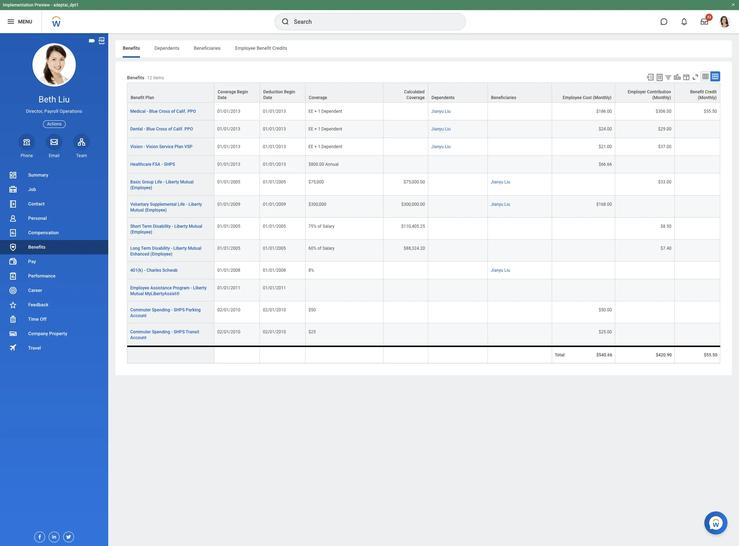 Task type: vqa. For each thing, say whether or not it's contained in the screenshot.
Configure and view chart data image related to Are we paying for performance?
no



Task type: describe. For each thing, give the bounding box(es) containing it.
blue for medical
[[149, 109, 158, 114]]

row containing commuter spending - shps parking account
[[127, 302, 720, 324]]

ee for vision - vision service plan vsp
[[309, 144, 313, 150]]

career image
[[9, 287, 17, 295]]

table image
[[702, 73, 709, 80]]

row containing long term disability - liberty mutual enhanced (employee)
[[127, 240, 720, 262]]

implementation preview -   adeptai_dpt1
[[3, 3, 79, 8]]

employer contribution (monthly) button
[[615, 83, 674, 103]]

401(k) - charles schwab link
[[130, 267, 178, 273]]

$306.00
[[656, 109, 672, 114]]

$75,000
[[309, 180, 324, 185]]

$25.00
[[599, 330, 612, 335]]

long term disability - liberty mutual enhanced (employee)
[[130, 246, 201, 257]]

33 button
[[697, 14, 713, 30]]

company property
[[28, 331, 67, 337]]

credit
[[705, 90, 717, 95]]

0 horizontal spatial beneficiaries
[[194, 45, 221, 51]]

travel
[[28, 346, 41, 351]]

$24.00
[[599, 127, 612, 132]]

compensation link
[[0, 226, 108, 240]]

director,
[[26, 109, 43, 114]]

team
[[76, 153, 87, 158]]

0 horizontal spatial dependents
[[154, 45, 179, 51]]

$55.50 for $306.00
[[704, 109, 717, 114]]

mutual for basic group life - liberty mutual (employee)
[[180, 180, 194, 185]]

1 for medical - blue cross of calif. ppo
[[318, 109, 320, 114]]

dependent for vision - vision service plan vsp
[[322, 144, 342, 150]]

$55.50 for $420.90
[[704, 353, 718, 358]]

of right 75%
[[318, 224, 322, 229]]

row containing total:
[[127, 346, 720, 364]]

commuter spending - shps parking account
[[130, 308, 201, 319]]

- inside long term disability - liberty mutual enhanced (employee)
[[171, 246, 172, 251]]

(employee) inside long term disability - liberty mutual enhanced (employee)
[[150, 252, 172, 257]]

short term disability - liberty mutual (employee) link
[[130, 223, 202, 235]]

dental
[[130, 127, 143, 132]]

email
[[49, 153, 59, 158]]

calif. for dental - blue cross of calif. ppo
[[173, 127, 183, 132]]

mutual for short term disability - liberty mutual (employee)
[[189, 224, 202, 229]]

disability for (employee)
[[153, 224, 171, 229]]

employee benefit credits
[[235, 45, 287, 51]]

select to filter grid data image
[[664, 74, 672, 81]]

$25
[[309, 330, 316, 335]]

employee for employee cost (monthly)
[[563, 95, 582, 100]]

benefits 12 items
[[127, 75, 164, 81]]

personal link
[[0, 212, 108, 226]]

performance image
[[9, 272, 17, 281]]

$37.00
[[658, 144, 672, 150]]

2 01/01/2008 from the left
[[263, 268, 286, 273]]

email beth liu element
[[46, 153, 62, 159]]

commuter spending - shps transit account link
[[130, 329, 199, 341]]

+ for dental - blue cross of calif. ppo
[[314, 127, 317, 132]]

row containing vision - vision service plan vsp
[[127, 138, 720, 156]]

vision - vision service plan vsp
[[130, 144, 193, 150]]

$186.00
[[596, 109, 612, 114]]

+ for vision - vision service plan vsp
[[314, 144, 317, 150]]

linkedin image
[[49, 533, 57, 540]]

schwab
[[162, 268, 178, 273]]

mutual for long term disability - liberty mutual enhanced (employee)
[[188, 246, 201, 251]]

salary for 75% of salary
[[323, 224, 335, 229]]

life for supplemental
[[178, 202, 185, 207]]

summary image
[[9, 171, 17, 180]]

job image
[[9, 186, 17, 194]]

term for enhanced
[[141, 246, 151, 251]]

tag image
[[88, 37, 96, 45]]

- inside 'vision - vision service plan vsp' link
[[144, 144, 145, 150]]

contact
[[28, 201, 45, 207]]

employee cost (monthly)
[[563, 95, 612, 100]]

ppo for medical - blue cross of calif. ppo
[[187, 109, 196, 114]]

$8.50
[[661, 224, 672, 229]]

long term disability - liberty mutual enhanced (employee) link
[[130, 245, 201, 257]]

coverage inside calculated coverage
[[406, 95, 425, 100]]

summary link
[[0, 168, 108, 183]]

feedback image
[[9, 301, 17, 310]]

twitter image
[[64, 533, 71, 541]]

liu inside the navigation pane "region"
[[58, 95, 70, 105]]

summary
[[28, 173, 48, 178]]

implementation
[[3, 3, 33, 8]]

healthcare
[[130, 162, 151, 167]]

preview
[[35, 3, 50, 8]]

company property image
[[9, 330, 17, 339]]

row containing voluntary supplemental life - liberty mutual  (employee)
[[127, 196, 720, 218]]

pay
[[28, 259, 36, 265]]

cost
[[583, 95, 592, 100]]

travel link
[[0, 341, 108, 356]]

short term disability - liberty mutual (employee)
[[130, 224, 202, 235]]

term for (employee)
[[142, 224, 152, 229]]

coverage for coverage
[[309, 95, 327, 100]]

liberty for short term disability - liberty mutual (employee)
[[174, 224, 188, 229]]

account for commuter spending - shps parking account
[[130, 314, 146, 319]]

row containing medical - blue cross of calif. ppo
[[127, 103, 720, 121]]

1 horizontal spatial benefit
[[257, 45, 271, 51]]

commuter spending - shps transit account
[[130, 330, 199, 341]]

account for commuter spending - shps transit account
[[130, 336, 146, 341]]

1 vision from the left
[[130, 144, 142, 150]]

row containing coverage begin date
[[127, 83, 720, 103]]

basic
[[130, 180, 141, 185]]

ppo for dental - blue cross of calif. ppo
[[185, 127, 193, 132]]

calculated
[[404, 90, 425, 95]]

group
[[142, 180, 154, 185]]

liberty for long term disability - liberty mutual enhanced (employee)
[[173, 246, 187, 251]]

job link
[[0, 183, 108, 197]]

disability for enhanced
[[152, 246, 170, 251]]

salary for 60% of salary
[[323, 246, 335, 251]]

actions button
[[43, 120, 66, 128]]

view team image
[[77, 138, 86, 146]]

personal image
[[9, 214, 17, 223]]

8%
[[309, 268, 314, 273]]

liberty for employee assistance program - liberty mutual mylibertyassist®
[[193, 286, 207, 291]]

contact link
[[0, 197, 108, 212]]

(monthly) for cost
[[593, 95, 612, 100]]

$110,405.25
[[401, 224, 425, 229]]

- inside the basic group life - liberty mutual (employee)
[[163, 180, 165, 185]]

$7.40
[[661, 246, 672, 251]]

ee + 1 dependent for dental - blue cross of calif. ppo
[[309, 127, 342, 132]]

transit
[[186, 330, 199, 335]]

plan inside popup button
[[145, 95, 154, 100]]

shps for commuter spending - shps transit account
[[174, 330, 185, 335]]

- inside the commuter spending - shps transit account
[[171, 330, 173, 335]]

company
[[28, 331, 48, 337]]

facebook image
[[35, 533, 43, 541]]

(employee) for group
[[130, 186, 152, 191]]

compensation image
[[9, 229, 17, 237]]

benefits inside tab list
[[123, 45, 140, 51]]

row containing employee assistance program - liberty mutual mylibertyassist®
[[127, 280, 720, 302]]

charles
[[147, 268, 161, 273]]

actions
[[47, 121, 62, 127]]

calculated coverage
[[404, 90, 425, 100]]

total:
[[555, 353, 566, 358]]

mutual for employee assistance program - liberty mutual mylibertyassist®
[[130, 292, 144, 297]]

employee assistance program - liberty mutual mylibertyassist® link
[[130, 284, 207, 297]]

beneficiaries button
[[488, 83, 552, 103]]

row containing healthcare fsa - shps
[[127, 156, 720, 174]]

$75,000.00
[[404, 180, 425, 185]]

view printable version (pdf) image
[[98, 37, 106, 45]]

list containing summary
[[0, 168, 108, 356]]

Search Workday  search field
[[294, 14, 451, 30]]

export to excel image
[[646, 73, 654, 81]]

healthcare fsa - shps link
[[130, 161, 175, 167]]

coverage begin date button
[[214, 83, 260, 103]]

program
[[173, 286, 190, 291]]

export to worksheets image
[[655, 73, 664, 82]]

vision - vision service plan vsp link
[[130, 143, 193, 150]]

(employee) for supplemental
[[145, 208, 167, 213]]

voluntary supplemental life - liberty mutual  (employee) link
[[130, 201, 202, 213]]

(monthly) for credit
[[698, 95, 717, 100]]

$21.00
[[599, 144, 612, 150]]

$168.00
[[596, 202, 612, 207]]

menu button
[[0, 10, 42, 33]]

dental - blue cross of calif. ppo
[[130, 127, 193, 132]]

row containing commuter spending - shps transit account
[[127, 324, 720, 346]]

employee for employee assistance program - liberty mutual mylibertyassist®
[[130, 286, 149, 291]]

$50.00
[[599, 308, 612, 313]]

life for group
[[155, 180, 162, 185]]

travel image
[[9, 344, 17, 352]]

spending for parking
[[152, 308, 170, 313]]

date for coverage begin date
[[218, 95, 227, 100]]

ee + 1 dependent for medical - blue cross of calif. ppo
[[309, 109, 342, 114]]

enhanced
[[130, 252, 149, 257]]

$66.66
[[599, 162, 612, 167]]

inbox large image
[[701, 18, 708, 25]]

benefits image
[[9, 243, 17, 252]]

401(k) - charles schwab
[[130, 268, 178, 273]]

benefit for benefit plan
[[131, 95, 144, 100]]

voluntary
[[130, 202, 149, 207]]

benefits link
[[0, 240, 108, 255]]

time off
[[28, 317, 47, 322]]

dependents button
[[428, 83, 488, 103]]

pay image
[[9, 258, 17, 266]]

phone button
[[18, 134, 35, 159]]

row containing short term disability - liberty mutual (employee)
[[127, 218, 720, 240]]

close environment banner image
[[731, 3, 736, 7]]

medical - blue cross of calif. ppo
[[130, 109, 196, 114]]

ee for dental - blue cross of calif. ppo
[[309, 127, 313, 132]]



Task type: locate. For each thing, give the bounding box(es) containing it.
401(k)
[[130, 268, 143, 273]]

1 vertical spatial ee + 1 dependent
[[309, 127, 342, 132]]

team link
[[73, 134, 90, 159]]

phone image
[[22, 138, 32, 146]]

begin right deduction
[[284, 90, 295, 95]]

1 horizontal spatial coverage
[[309, 95, 327, 100]]

liberty up supplemental
[[166, 180, 179, 185]]

employee left credits
[[235, 45, 256, 51]]

career
[[28, 288, 42, 293]]

1 + from the top
[[314, 109, 317, 114]]

employee cost (monthly) button
[[552, 83, 615, 103]]

2 (monthly) from the left
[[652, 95, 671, 100]]

1 horizontal spatial begin
[[284, 90, 295, 95]]

mutual inside "short term disability - liberty mutual (employee)"
[[189, 224, 202, 229]]

life right group
[[155, 180, 162, 185]]

email button
[[46, 134, 62, 159]]

plan up medical
[[145, 95, 154, 100]]

calif. up service
[[173, 127, 183, 132]]

0 vertical spatial dependents
[[154, 45, 179, 51]]

0 vertical spatial life
[[155, 180, 162, 185]]

0 horizontal spatial plan
[[145, 95, 154, 100]]

2 vertical spatial 1
[[318, 144, 320, 150]]

1 vertical spatial disability
[[152, 246, 170, 251]]

- right medical
[[147, 109, 148, 114]]

medical - blue cross of calif. ppo link
[[130, 108, 196, 114]]

01/01/2008
[[217, 268, 240, 273], [263, 268, 286, 273]]

blue inside dental - blue cross of calif. ppo link
[[146, 127, 155, 132]]

liberty inside employee assistance program - liberty mutual mylibertyassist®
[[193, 286, 207, 291]]

list
[[0, 168, 108, 356]]

date for deduction begin date
[[263, 95, 272, 100]]

life inside voluntary supplemental life - liberty mutual  (employee)
[[178, 202, 185, 207]]

of down benefit plan popup button
[[171, 109, 175, 114]]

0 horizontal spatial vision
[[130, 144, 142, 150]]

coverage inside "coverage" popup button
[[309, 95, 327, 100]]

liberty down "short term disability - liberty mutual (employee)"
[[173, 246, 187, 251]]

term inside "short term disability - liberty mutual (employee)"
[[142, 224, 152, 229]]

2 begin from the left
[[284, 90, 295, 95]]

salary
[[323, 224, 335, 229], [323, 246, 335, 251]]

1 horizontal spatial employee
[[235, 45, 256, 51]]

- inside employee assistance program - liberty mutual mylibertyassist®
[[191, 286, 192, 291]]

(employee) inside voluntary supplemental life - liberty mutual  (employee)
[[145, 208, 167, 213]]

notifications large image
[[681, 18, 688, 25]]

1 spending from the top
[[152, 308, 170, 313]]

spending down commuter spending - shps parking account at the bottom left of page
[[152, 330, 170, 335]]

beth
[[39, 95, 56, 105]]

shps for healthcare fsa - shps
[[164, 162, 175, 167]]

spending
[[152, 308, 170, 313], [152, 330, 170, 335]]

+ for medical - blue cross of calif. ppo
[[314, 109, 317, 114]]

- down "mylibertyassist®" at the left
[[171, 308, 173, 313]]

1 vertical spatial benefits
[[127, 75, 144, 81]]

benefits up pay on the left of the page
[[28, 245, 45, 250]]

shps left parking
[[174, 308, 185, 313]]

blue for dental
[[146, 127, 155, 132]]

1 horizontal spatial plan
[[175, 144, 183, 150]]

liberty inside the basic group life - liberty mutual (employee)
[[166, 180, 179, 185]]

- right 401(k) on the left
[[144, 268, 145, 273]]

ppo down benefit plan popup button
[[187, 109, 196, 114]]

0 vertical spatial account
[[130, 314, 146, 319]]

60% of salary
[[309, 246, 335, 251]]

mylibertyassist®
[[145, 292, 180, 297]]

12 row from the top
[[127, 302, 720, 324]]

0 horizontal spatial date
[[218, 95, 227, 100]]

$800.00 annual
[[309, 162, 339, 167]]

1 horizontal spatial (monthly)
[[652, 95, 671, 100]]

(monthly) up $186.00 on the top
[[593, 95, 612, 100]]

1 vertical spatial commuter
[[130, 330, 151, 335]]

toolbar
[[643, 71, 720, 83]]

ppo up vsp
[[185, 127, 193, 132]]

1 horizontal spatial 01/01/2009
[[263, 202, 286, 207]]

1 date from the left
[[218, 95, 227, 100]]

0 horizontal spatial begin
[[237, 90, 248, 95]]

phone beth liu element
[[18, 153, 35, 159]]

phone
[[21, 153, 33, 158]]

benefit plan button
[[127, 83, 214, 103]]

- down commuter spending - shps parking account at the bottom left of page
[[171, 330, 173, 335]]

calif. down benefit plan popup button
[[176, 109, 186, 114]]

- right group
[[163, 180, 165, 185]]

2 ee from the top
[[309, 127, 313, 132]]

navigation pane region
[[0, 33, 108, 547]]

shps left transit at the left of the page
[[174, 330, 185, 335]]

1 vertical spatial +
[[314, 127, 317, 132]]

begin left deduction
[[237, 90, 248, 95]]

employee assistance program - liberty mutual mylibertyassist®
[[130, 286, 207, 297]]

commuter
[[130, 308, 151, 313], [130, 330, 151, 335]]

liberty for voluntary supplemental life - liberty mutual  (employee)
[[189, 202, 202, 207]]

benefits up benefits 12 items
[[123, 45, 140, 51]]

feedback
[[28, 302, 48, 308]]

employee left cost
[[563, 95, 582, 100]]

1 vertical spatial account
[[130, 336, 146, 341]]

0 vertical spatial calif.
[[176, 109, 186, 114]]

benefit credit (monthly) button
[[675, 83, 720, 103]]

date inside coverage begin date
[[218, 95, 227, 100]]

coverage inside coverage begin date
[[218, 90, 236, 95]]

beneficiaries inside beneficiaries popup button
[[491, 95, 516, 100]]

2 vertical spatial shps
[[174, 330, 185, 335]]

0 vertical spatial employee
[[235, 45, 256, 51]]

salary right 75%
[[323, 224, 335, 229]]

blue right dental
[[146, 127, 155, 132]]

2 vertical spatial ee
[[309, 144, 313, 150]]

begin inside deduction begin date
[[284, 90, 295, 95]]

shps right fsa
[[164, 162, 175, 167]]

coverage button
[[306, 83, 383, 103]]

coverage for coverage begin date
[[218, 90, 236, 95]]

2 vision from the left
[[146, 144, 158, 150]]

1 horizontal spatial date
[[263, 95, 272, 100]]

director, payroll operations
[[26, 109, 82, 114]]

2 vertical spatial dependent
[[322, 144, 342, 150]]

row containing 401(k) - charles schwab
[[127, 262, 720, 280]]

mutual down 401(k) on the left
[[130, 292, 144, 297]]

0 vertical spatial term
[[142, 224, 152, 229]]

12
[[147, 76, 152, 81]]

mutual
[[180, 180, 194, 185], [130, 208, 144, 213], [189, 224, 202, 229], [188, 246, 201, 251], [130, 292, 144, 297]]

6 row from the top
[[127, 174, 720, 196]]

mutual down voluntary supplemental life - liberty mutual  (employee)
[[189, 224, 202, 229]]

- right fsa
[[161, 162, 163, 167]]

0 vertical spatial benefit
[[257, 45, 271, 51]]

$300,000
[[309, 202, 326, 207]]

time off image
[[9, 315, 17, 324]]

1 ee + 1 dependent from the top
[[309, 109, 342, 114]]

disability
[[153, 224, 171, 229], [152, 246, 170, 251]]

row containing dental - blue cross of calif. ppo
[[127, 121, 720, 138]]

2 horizontal spatial benefit
[[690, 90, 704, 95]]

commuter for commuter spending - shps parking account
[[130, 308, 151, 313]]

cross up 'vision - vision service plan vsp' link
[[156, 127, 167, 132]]

supplemental
[[150, 202, 177, 207]]

1 vertical spatial ee
[[309, 127, 313, 132]]

(employee) down basic
[[130, 186, 152, 191]]

performance link
[[0, 269, 108, 284]]

(employee) for term
[[130, 230, 152, 235]]

cross up dental - blue cross of calif. ppo link
[[159, 109, 170, 114]]

0 horizontal spatial life
[[155, 180, 162, 185]]

1 salary from the top
[[323, 224, 335, 229]]

disability down voluntary supplemental life - liberty mutual  (employee)
[[153, 224, 171, 229]]

of up service
[[168, 127, 172, 132]]

1 vertical spatial term
[[141, 246, 151, 251]]

1 horizontal spatial dependents
[[432, 95, 455, 100]]

1 01/01/2008 from the left
[[217, 268, 240, 273]]

deduction
[[263, 90, 283, 95]]

2 horizontal spatial coverage
[[406, 95, 425, 100]]

- right supplemental
[[186, 202, 187, 207]]

deduction begin date button
[[260, 83, 305, 103]]

(monthly) down "contribution"
[[652, 95, 671, 100]]

short
[[130, 224, 141, 229]]

term right short
[[142, 224, 152, 229]]

benefits inside list
[[28, 245, 45, 250]]

14 row from the top
[[127, 346, 720, 364]]

0 vertical spatial shps
[[164, 162, 175, 167]]

- inside medical - blue cross of calif. ppo link
[[147, 109, 148, 114]]

begin for coverage begin date
[[237, 90, 248, 95]]

liu
[[58, 95, 70, 105], [445, 109, 451, 114], [445, 127, 451, 132], [445, 144, 451, 150], [504, 180, 510, 185], [504, 202, 510, 207], [504, 268, 510, 273]]

career link
[[0, 284, 108, 298]]

term up enhanced on the top left of the page
[[141, 246, 151, 251]]

5 row from the top
[[127, 156, 720, 174]]

(monthly) down credit
[[698, 95, 717, 100]]

11 row from the top
[[127, 280, 720, 302]]

mutual inside voluntary supplemental life - liberty mutual  (employee)
[[130, 208, 144, 213]]

disability inside long term disability - liberty mutual enhanced (employee)
[[152, 246, 170, 251]]

- inside commuter spending - shps parking account
[[171, 308, 173, 313]]

3 ee from the top
[[309, 144, 313, 150]]

blue inside medical - blue cross of calif. ppo link
[[149, 109, 158, 114]]

term
[[142, 224, 152, 229], [141, 246, 151, 251]]

$50
[[309, 308, 316, 313]]

mutual for voluntary supplemental life - liberty mutual  (employee)
[[130, 208, 144, 213]]

75% of salary
[[309, 224, 335, 229]]

(employee) inside "short term disability - liberty mutual (employee)"
[[130, 230, 152, 235]]

0 vertical spatial dependent
[[322, 109, 342, 114]]

3 dependent from the top
[[322, 144, 342, 150]]

- right program
[[191, 286, 192, 291]]

1 for vision - vision service plan vsp
[[318, 144, 320, 150]]

0 vertical spatial beneficiaries
[[194, 45, 221, 51]]

60%
[[309, 246, 317, 251]]

ee + 1 dependent
[[309, 109, 342, 114], [309, 127, 342, 132], [309, 144, 342, 150]]

mutual down voluntary
[[130, 208, 144, 213]]

contribution
[[647, 90, 671, 95]]

menu banner
[[0, 0, 739, 33]]

commuter inside the commuter spending - shps transit account
[[130, 330, 151, 335]]

assistance
[[150, 286, 172, 291]]

(monthly) inside popup button
[[593, 95, 612, 100]]

1 vertical spatial cross
[[156, 127, 167, 132]]

2 vertical spatial ee + 1 dependent
[[309, 144, 342, 150]]

payroll
[[44, 109, 58, 114]]

0 vertical spatial blue
[[149, 109, 158, 114]]

term inside long term disability - liberty mutual enhanced (employee)
[[141, 246, 151, 251]]

spending inside the commuter spending - shps transit account
[[152, 330, 170, 335]]

$300,000.00
[[401, 202, 425, 207]]

row
[[127, 83, 720, 103], [127, 103, 720, 121], [127, 121, 720, 138], [127, 138, 720, 156], [127, 156, 720, 174], [127, 174, 720, 196], [127, 196, 720, 218], [127, 218, 720, 240], [127, 240, 720, 262], [127, 262, 720, 280], [127, 280, 720, 302], [127, 302, 720, 324], [127, 324, 720, 346], [127, 346, 720, 364]]

2 dependent from the top
[[322, 127, 342, 132]]

credits
[[272, 45, 287, 51]]

1 for dental - blue cross of calif. ppo
[[318, 127, 320, 132]]

benefit inside benefit credit (monthly)
[[690, 90, 704, 95]]

2 + from the top
[[314, 127, 317, 132]]

- down voluntary supplemental life - liberty mutual  (employee)
[[172, 224, 173, 229]]

dependent for dental - blue cross of calif. ppo
[[322, 127, 342, 132]]

1 vertical spatial blue
[[146, 127, 155, 132]]

shps for commuter spending - shps parking account
[[174, 308, 185, 313]]

2 row from the top
[[127, 103, 720, 121]]

(employee) down supplemental
[[145, 208, 167, 213]]

0 vertical spatial $55.50
[[704, 109, 717, 114]]

time
[[28, 317, 39, 322]]

of right 60%
[[318, 246, 322, 251]]

0 vertical spatial +
[[314, 109, 317, 114]]

tab list
[[116, 40, 732, 58]]

voluntary supplemental life - liberty mutual  (employee)
[[130, 202, 202, 213]]

long
[[130, 246, 140, 251]]

3 (monthly) from the left
[[698, 95, 717, 100]]

2 01/01/2011 from the left
[[263, 286, 286, 291]]

0 horizontal spatial employee
[[130, 286, 149, 291]]

begin
[[237, 90, 248, 95], [284, 90, 295, 95]]

3 ee + 1 dependent from the top
[[309, 144, 342, 150]]

0 vertical spatial plan
[[145, 95, 154, 100]]

2 1 from the top
[[318, 127, 320, 132]]

benefit left credits
[[257, 45, 271, 51]]

2 vertical spatial +
[[314, 144, 317, 150]]

1 vertical spatial dependent
[[322, 127, 342, 132]]

- inside "short term disability - liberty mutual (employee)"
[[172, 224, 173, 229]]

cross for medical
[[159, 109, 170, 114]]

33
[[707, 15, 711, 19]]

0 vertical spatial salary
[[323, 224, 335, 229]]

0 horizontal spatial 01/01/2011
[[217, 286, 240, 291]]

mutual inside the basic group life - liberty mutual (employee)
[[180, 180, 194, 185]]

mutual down "short term disability - liberty mutual (employee)"
[[188, 246, 201, 251]]

0 vertical spatial 1
[[318, 109, 320, 114]]

(employee) inside the basic group life - liberty mutual (employee)
[[130, 186, 152, 191]]

liberty right supplemental
[[189, 202, 202, 207]]

spending down "mylibertyassist®" at the left
[[152, 308, 170, 313]]

commuter down commuter spending - shps parking account at the bottom left of page
[[130, 330, 151, 335]]

2 01/01/2009 from the left
[[263, 202, 286, 207]]

account
[[130, 314, 146, 319], [130, 336, 146, 341]]

benefit inside benefit plan popup button
[[131, 95, 144, 100]]

subtotal row row header
[[127, 346, 214, 364]]

mail image
[[50, 138, 58, 146]]

salary right 60%
[[323, 246, 335, 251]]

3 row from the top
[[127, 121, 720, 138]]

1 01/01/2009 from the left
[[217, 202, 240, 207]]

employee inside tab list
[[235, 45, 256, 51]]

mutual up voluntary supplemental life - liberty mutual  (employee) link
[[180, 180, 194, 185]]

ppo
[[187, 109, 196, 114], [185, 127, 193, 132]]

cross
[[159, 109, 170, 114], [156, 127, 167, 132]]

-
[[51, 3, 52, 8], [147, 109, 148, 114], [144, 127, 145, 132], [144, 144, 145, 150], [161, 162, 163, 167], [163, 180, 165, 185], [186, 202, 187, 207], [172, 224, 173, 229], [171, 246, 172, 251], [144, 268, 145, 273], [191, 286, 192, 291], [171, 308, 173, 313], [171, 330, 173, 335]]

- down "short term disability - liberty mutual (employee)"
[[171, 246, 172, 251]]

justify image
[[6, 17, 15, 26]]

account inside commuter spending - shps parking account
[[130, 314, 146, 319]]

coverage begin date
[[218, 90, 248, 100]]

1 horizontal spatial 01/01/2011
[[263, 286, 286, 291]]

1 horizontal spatial vision
[[146, 144, 158, 150]]

1 horizontal spatial life
[[178, 202, 185, 207]]

(employee) up '401(k) - charles schwab' link
[[150, 252, 172, 257]]

benefit plan
[[131, 95, 154, 100]]

2 horizontal spatial (monthly)
[[698, 95, 717, 100]]

liberty
[[166, 180, 179, 185], [189, 202, 202, 207], [174, 224, 188, 229], [173, 246, 187, 251], [193, 286, 207, 291]]

(monthly) inside employer contribution (monthly)
[[652, 95, 671, 100]]

liberty inside "short term disability - liberty mutual (employee)"
[[174, 224, 188, 229]]

1 vertical spatial dependents
[[432, 95, 455, 100]]

10 row from the top
[[127, 262, 720, 280]]

1 vertical spatial spending
[[152, 330, 170, 335]]

benefit left credit
[[690, 90, 704, 95]]

- inside dental - blue cross of calif. ppo link
[[144, 127, 145, 132]]

adeptai_dpt1
[[53, 3, 79, 8]]

vision down dental
[[130, 144, 142, 150]]

life right supplemental
[[178, 202, 185, 207]]

contact image
[[9, 200, 17, 209]]

search image
[[281, 17, 290, 26]]

13 row from the top
[[127, 324, 720, 346]]

- inside voluntary supplemental life - liberty mutual  (employee)
[[186, 202, 187, 207]]

(employee) down short
[[130, 230, 152, 235]]

liberty inside voluntary supplemental life - liberty mutual  (employee)
[[189, 202, 202, 207]]

2 $55.50 from the top
[[704, 353, 718, 358]]

commuter spending - shps parking account link
[[130, 307, 201, 319]]

0 horizontal spatial coverage
[[218, 90, 236, 95]]

01/01/2005
[[217, 180, 240, 185], [263, 180, 286, 185], [217, 224, 240, 229], [263, 224, 286, 229], [217, 246, 240, 251], [263, 246, 286, 251]]

0 vertical spatial commuter
[[130, 308, 151, 313]]

1 vertical spatial ppo
[[185, 127, 193, 132]]

begin inside coverage begin date
[[237, 90, 248, 95]]

ee + 1 dependent for vision - vision service plan vsp
[[309, 144, 342, 150]]

benefit up medical
[[131, 95, 144, 100]]

1 dependent from the top
[[322, 109, 342, 114]]

0 horizontal spatial 01/01/2009
[[217, 202, 240, 207]]

0 horizontal spatial 01/01/2008
[[217, 268, 240, 273]]

liberty down voluntary supplemental life - liberty mutual  (employee)
[[174, 224, 188, 229]]

benefits left 12
[[127, 75, 144, 81]]

company property link
[[0, 327, 108, 341]]

0 horizontal spatial benefit
[[131, 95, 144, 100]]

3 1 from the top
[[318, 144, 320, 150]]

tab list containing benefits
[[116, 40, 732, 58]]

1 vertical spatial shps
[[174, 308, 185, 313]]

basic group life - liberty mutual (employee) link
[[130, 178, 194, 191]]

2 spending from the top
[[152, 330, 170, 335]]

2 date from the left
[[263, 95, 272, 100]]

expand table image
[[712, 73, 719, 80]]

shps inside commuter spending - shps parking account
[[174, 308, 185, 313]]

operations
[[60, 109, 82, 114]]

1 $55.50 from the top
[[704, 109, 717, 114]]

benefit for benefit credit (monthly)
[[690, 90, 704, 95]]

dependent for medical - blue cross of calif. ppo
[[322, 109, 342, 114]]

commuter for commuter spending - shps transit account
[[130, 330, 151, 335]]

job
[[28, 187, 36, 192]]

2 salary from the top
[[323, 246, 335, 251]]

liberty inside long term disability - liberty mutual enhanced (employee)
[[173, 246, 187, 251]]

mutual inside employee assistance program - liberty mutual mylibertyassist®
[[130, 292, 144, 297]]

begin for deduction begin date
[[284, 90, 295, 95]]

- inside the healthcare fsa - shps link
[[161, 162, 163, 167]]

employee down 401(k) on the left
[[130, 286, 149, 291]]

0 vertical spatial ee + 1 dependent
[[309, 109, 342, 114]]

1 01/01/2011 from the left
[[217, 286, 240, 291]]

1 vertical spatial benefit
[[690, 90, 704, 95]]

0 vertical spatial benefits
[[123, 45, 140, 51]]

(monthly) inside benefit credit (monthly)
[[698, 95, 717, 100]]

parking
[[186, 308, 201, 313]]

2 vertical spatial benefits
[[28, 245, 45, 250]]

disability down "short term disability - liberty mutual (employee)"
[[152, 246, 170, 251]]

spending for transit
[[152, 330, 170, 335]]

liberty right program
[[193, 286, 207, 291]]

date inside deduction begin date
[[263, 95, 272, 100]]

dependents inside popup button
[[432, 95, 455, 100]]

0 horizontal spatial (monthly)
[[593, 95, 612, 100]]

spending inside commuter spending - shps parking account
[[152, 308, 170, 313]]

service
[[159, 144, 174, 150]]

1 horizontal spatial 01/01/2008
[[263, 268, 286, 273]]

1 commuter from the top
[[130, 308, 151, 313]]

1 vertical spatial plan
[[175, 144, 183, 150]]

0 vertical spatial disability
[[153, 224, 171, 229]]

1 account from the top
[[130, 314, 146, 319]]

ee for medical - blue cross of calif. ppo
[[309, 109, 313, 114]]

fullscreen image
[[692, 73, 699, 81]]

team beth liu element
[[73, 153, 90, 159]]

row containing basic group life - liberty mutual (employee)
[[127, 174, 720, 196]]

- inside menu 'banner'
[[51, 3, 52, 8]]

property
[[49, 331, 67, 337]]

0 vertical spatial ee
[[309, 109, 313, 114]]

2 vertical spatial benefit
[[131, 95, 144, 100]]

performance
[[28, 274, 56, 279]]

0 vertical spatial ppo
[[187, 109, 196, 114]]

date
[[218, 95, 227, 100], [263, 95, 272, 100]]

disability inside "short term disability - liberty mutual (employee)"
[[153, 224, 171, 229]]

1 vertical spatial employee
[[563, 95, 582, 100]]

- inside '401(k) - charles schwab' link
[[144, 268, 145, 273]]

1 vertical spatial calif.
[[173, 127, 183, 132]]

vision left service
[[146, 144, 158, 150]]

compensation
[[28, 230, 59, 236]]

plan left vsp
[[175, 144, 183, 150]]

employee for employee benefit credits
[[235, 45, 256, 51]]

1 vertical spatial 1
[[318, 127, 320, 132]]

- up healthcare at top left
[[144, 144, 145, 150]]

cross for dental
[[156, 127, 167, 132]]

account inside the commuter spending - shps transit account
[[130, 336, 146, 341]]

blue right medical
[[149, 109, 158, 114]]

4 row from the top
[[127, 138, 720, 156]]

vsp
[[184, 144, 193, 150]]

1 (monthly) from the left
[[593, 95, 612, 100]]

1 1 from the top
[[318, 109, 320, 114]]

cell
[[384, 103, 428, 121], [488, 103, 552, 121], [384, 121, 428, 138], [488, 121, 552, 138], [675, 121, 720, 138], [384, 138, 428, 156], [488, 138, 552, 156], [675, 138, 720, 156], [384, 156, 428, 174], [428, 156, 488, 174], [488, 156, 552, 174], [615, 156, 675, 174], [675, 156, 720, 174], [428, 174, 488, 196], [552, 174, 615, 196], [675, 174, 720, 196], [428, 196, 488, 218], [615, 196, 675, 218], [675, 196, 720, 218], [428, 218, 488, 240], [488, 218, 552, 240], [552, 218, 615, 240], [675, 218, 720, 240], [428, 240, 488, 262], [488, 240, 552, 262], [552, 240, 615, 262], [675, 240, 720, 262], [384, 262, 428, 280], [428, 262, 488, 280], [552, 262, 615, 280], [615, 262, 675, 280], [675, 262, 720, 280], [306, 280, 384, 302], [384, 280, 428, 302], [428, 280, 488, 302], [488, 280, 552, 302], [552, 280, 615, 302], [615, 280, 675, 302], [675, 280, 720, 302], [384, 302, 428, 324], [428, 302, 488, 324], [488, 302, 552, 324], [615, 302, 675, 324], [675, 302, 720, 324], [384, 324, 428, 346], [428, 324, 488, 346], [488, 324, 552, 346], [615, 324, 675, 346], [675, 324, 720, 346], [214, 346, 260, 364], [260, 346, 306, 364], [306, 346, 384, 364], [384, 346, 428, 364], [428, 346, 488, 364], [488, 346, 552, 364]]

1 vertical spatial beneficiaries
[[491, 95, 516, 100]]

liberty for basic group life - liberty mutual (employee)
[[166, 180, 179, 185]]

2 vertical spatial employee
[[130, 286, 149, 291]]

commuter inside commuter spending - shps parking account
[[130, 308, 151, 313]]

benefits
[[123, 45, 140, 51], [127, 75, 144, 81], [28, 245, 45, 250]]

9 row from the top
[[127, 240, 720, 262]]

employee inside employee assistance program - liberty mutual mylibertyassist®
[[130, 286, 149, 291]]

1 vertical spatial life
[[178, 202, 185, 207]]

dependents right calculated coverage
[[432, 95, 455, 100]]

$800.00
[[309, 162, 324, 167]]

2 commuter from the top
[[130, 330, 151, 335]]

calif. for medical - blue cross of calif. ppo
[[176, 109, 186, 114]]

shps inside the commuter spending - shps transit account
[[174, 330, 185, 335]]

3 + from the top
[[314, 144, 317, 150]]

1 begin from the left
[[237, 90, 248, 95]]

2 ee + 1 dependent from the top
[[309, 127, 342, 132]]

jianyu
[[431, 109, 444, 114], [431, 127, 444, 132], [431, 144, 444, 150], [491, 180, 503, 185], [491, 202, 503, 207], [491, 268, 503, 273]]

(monthly) for contribution
[[652, 95, 671, 100]]

coverage
[[218, 90, 236, 95], [309, 95, 327, 100], [406, 95, 425, 100]]

life inside the basic group life - liberty mutual (employee)
[[155, 180, 162, 185]]

jianyu liu
[[431, 109, 451, 114], [431, 127, 451, 132], [431, 144, 451, 150], [491, 180, 510, 185], [491, 202, 510, 207], [491, 268, 510, 273]]

7 row from the top
[[127, 196, 720, 218]]

02/01/2010
[[217, 308, 240, 313], [263, 308, 286, 313], [217, 330, 240, 335], [263, 330, 286, 335]]

$540.66
[[596, 353, 612, 358]]

- right dental
[[144, 127, 145, 132]]

0 vertical spatial spending
[[152, 308, 170, 313]]

employee inside "employee cost (monthly)" popup button
[[563, 95, 582, 100]]

mutual inside long term disability - liberty mutual enhanced (employee)
[[188, 246, 201, 251]]

1 vertical spatial salary
[[323, 246, 335, 251]]

1 ee from the top
[[309, 109, 313, 114]]

click to view/edit grid preferences image
[[683, 73, 690, 81]]

2 account from the top
[[130, 336, 146, 341]]

1 vertical spatial $55.50
[[704, 353, 718, 358]]

0 vertical spatial cross
[[159, 109, 170, 114]]

profile logan mcneil image
[[719, 16, 731, 29]]

01/01/2009
[[217, 202, 240, 207], [263, 202, 286, 207]]

expand/collapse chart image
[[674, 73, 681, 81]]

dental - blue cross of calif. ppo link
[[130, 125, 193, 132]]

dependents up items
[[154, 45, 179, 51]]

1 horizontal spatial beneficiaries
[[491, 95, 516, 100]]

commuter down "mylibertyassist®" at the left
[[130, 308, 151, 313]]

1 row from the top
[[127, 83, 720, 103]]

8 row from the top
[[127, 218, 720, 240]]

- right the preview
[[51, 3, 52, 8]]

2 horizontal spatial employee
[[563, 95, 582, 100]]



